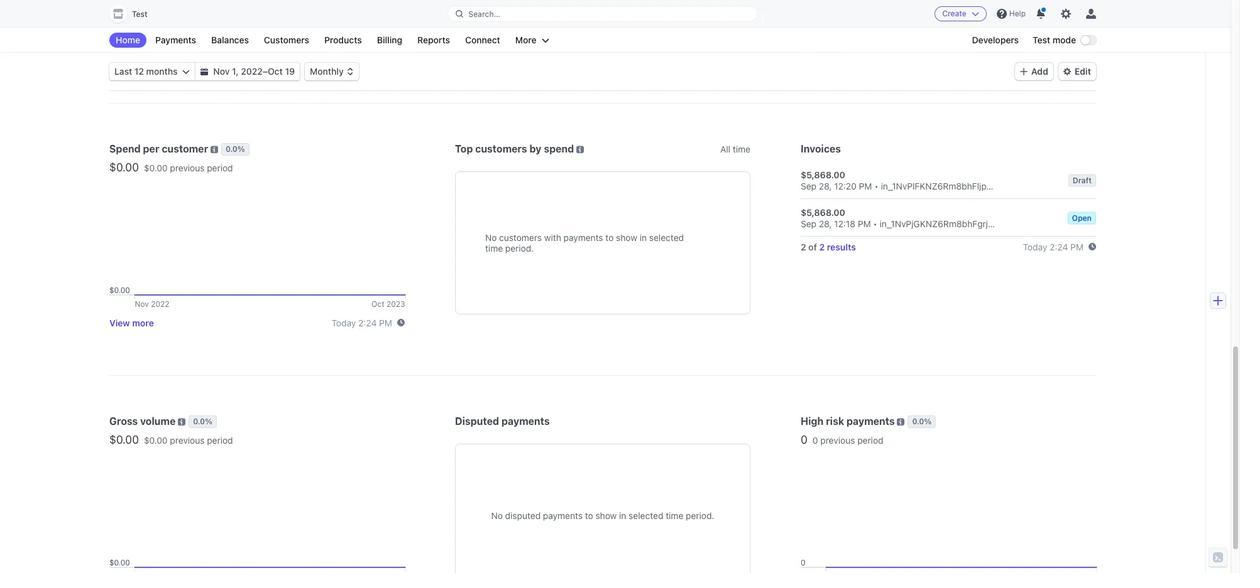Task type: vqa. For each thing, say whether or not it's contained in the screenshot.
"WITH"
yes



Task type: describe. For each thing, give the bounding box(es) containing it.
home link
[[109, 33, 147, 48]]

1 vertical spatial show
[[596, 511, 617, 521]]

products
[[324, 35, 362, 45]]

previous for risk
[[821, 436, 855, 446]]

all
[[720, 144, 731, 154]]

test for test
[[132, 9, 147, 19]]

reports link
[[411, 33, 456, 48]]

nov
[[213, 66, 230, 77]]

info image for gross volume
[[178, 419, 186, 426]]

Search… search field
[[448, 6, 757, 22]]

spend per customer
[[109, 143, 208, 155]]

2022
[[241, 66, 263, 77]]

$0.00 down the spend per customer
[[144, 163, 168, 174]]

info image for spend per customer
[[211, 146, 218, 154]]

no customers with payments to show in selected time period.
[[485, 233, 684, 254]]

help button
[[992, 4, 1031, 24]]

28, for 12:20
[[819, 181, 832, 191]]

svg image inside last 12 months "popup button"
[[183, 68, 190, 75]]

sep for sep 28, 12:18 pm • in_1nvpjgknz6rm8bhfgrj0zcmj
[[801, 218, 817, 229]]

balances link
[[205, 33, 255, 48]]

of
[[809, 242, 817, 252]]

payments up the 0 0 previous period
[[847, 416, 895, 427]]

1 vertical spatial to
[[585, 511, 593, 521]]

2 cell from the top
[[801, 207, 1096, 229]]

last
[[114, 66, 132, 77]]

reports
[[417, 35, 450, 45]]

2 results link
[[819, 242, 856, 252]]

balances
[[211, 35, 249, 45]]

test for test mode
[[1033, 35, 1050, 45]]

help
[[1009, 9, 1026, 18]]

$0.00 down spend
[[109, 161, 139, 174]]

customer
[[162, 143, 208, 155]]

add
[[1031, 66, 1048, 77]]

2 of 2 results
[[801, 242, 856, 252]]

$0.00 $0.00 previous period for volume
[[109, 434, 233, 447]]

0.0% for spend per customer
[[226, 145, 245, 154]]

• for in_1nvpjgknz6rm8bhfgrj0zcmj
[[873, 218, 877, 229]]

previous for per
[[170, 163, 205, 174]]

test button
[[109, 5, 160, 23]]

developers
[[972, 35, 1019, 45]]

volume
[[140, 416, 176, 427]]

Search… text field
[[448, 6, 757, 22]]

by
[[530, 143, 542, 155]]

1 horizontal spatial time period.
[[666, 511, 714, 521]]

create button
[[935, 6, 987, 21]]

test mode
[[1033, 35, 1076, 45]]

toolbar containing add
[[1015, 63, 1096, 80]]

sep for sep 28, 12:20 pm • in_1nvplfknz6rm8bhfljpajfui
[[801, 181, 817, 191]]

12:18
[[834, 218, 856, 229]]

last 12 months button
[[109, 63, 195, 80]]

show inside no customers with payments to show in selected time period.
[[616, 233, 637, 243]]

gross volume
[[109, 416, 176, 427]]

products link
[[318, 33, 368, 48]]

1 2 from the left
[[801, 242, 806, 252]]

• for in_1nvplfknz6rm8bhfljpajfui
[[875, 181, 879, 191]]

$5,868.00 sep 28, 12:18 pm • in_1nvpjgknz6rm8bhfgrj0zcmj
[[801, 207, 1015, 229]]

top customers by spend
[[455, 143, 574, 155]]

invoices grid
[[801, 162, 1096, 237]]

19
[[285, 66, 295, 77]]

$0.00 down volume
[[144, 436, 168, 446]]

with
[[544, 233, 561, 243]]

more button
[[509, 33, 555, 48]]

no for no disputed payments to show in selected time period.
[[491, 511, 503, 521]]

edit button
[[1058, 63, 1096, 80]]

mode
[[1053, 35, 1076, 45]]

2 2 from the left
[[819, 242, 825, 252]]

developers link
[[966, 33, 1025, 48]]

draft
[[1073, 176, 1092, 185]]

billing link
[[371, 33, 409, 48]]

disputed payments
[[455, 416, 550, 427]]

payments
[[155, 35, 196, 45]]

no disputed payments to show in selected time period.
[[491, 511, 714, 521]]

edit
[[1075, 66, 1091, 77]]

gross
[[109, 416, 138, 427]]

0 inside the 0 0 previous period
[[813, 436, 818, 446]]

spend
[[109, 143, 141, 155]]

nov 1, 2022 – oct 19
[[213, 66, 295, 77]]

previous for volume
[[170, 436, 205, 446]]

info image for top customers by spend
[[576, 146, 584, 154]]

$0.00 down gross
[[109, 434, 139, 447]]

customers for by
[[475, 143, 527, 155]]

2 svg image from the left
[[201, 68, 208, 75]]

time
[[733, 144, 751, 154]]



Task type: locate. For each thing, give the bounding box(es) containing it.
1 vertical spatial sep
[[801, 218, 817, 229]]

1 cell from the top
[[801, 169, 1096, 191]]

$0.00 $0.00 previous period down volume
[[109, 434, 233, 447]]

previous down volume
[[170, 436, 205, 446]]

$5,868.00 for 12:18
[[801, 207, 845, 218]]

info image right the customer
[[211, 146, 218, 154]]

view
[[455, 7, 476, 17], [109, 45, 130, 56], [801, 45, 821, 56], [109, 318, 130, 328]]

payments right with
[[564, 233, 603, 243]]

disputed
[[455, 416, 499, 427]]

$5,868.00 up 12:20
[[801, 169, 845, 180]]

home
[[116, 35, 140, 45]]

0 horizontal spatial 0.0%
[[193, 417, 212, 427]]

0 vertical spatial time period.
[[485, 243, 534, 254]]

$5,868.00
[[801, 169, 845, 180], [801, 207, 845, 218]]

customers left with
[[499, 233, 542, 243]]

sep
[[801, 181, 817, 191], [801, 218, 817, 229]]

sep inside $5,868.00 sep 28, 12:18 pm • in_1nvpjgknz6rm8bhfgrj0zcmj
[[801, 218, 817, 229]]

0 horizontal spatial to
[[585, 511, 593, 521]]

top
[[455, 143, 473, 155]]

all time
[[720, 144, 751, 154]]

$5,868.00 sep 28, 12:20 pm • in_1nvplfknz6rm8bhfljpajfui
[[801, 169, 1008, 191]]

no for no customers with payments to show in selected time period.
[[485, 233, 497, 243]]

0 horizontal spatial in
[[619, 511, 626, 521]]

1 horizontal spatial info image
[[211, 146, 218, 154]]

no
[[485, 233, 497, 243], [491, 511, 503, 521]]

0 vertical spatial sep
[[801, 181, 817, 191]]

2 $0.00 $0.00 previous period from the top
[[109, 434, 233, 447]]

1 horizontal spatial 0.0%
[[226, 145, 245, 154]]

view more
[[455, 7, 500, 17], [109, 45, 154, 56], [801, 45, 845, 56], [109, 318, 154, 328]]

1 horizontal spatial 2
[[819, 242, 825, 252]]

$5,868.00 inside $5,868.00 sep 28, 12:18 pm • in_1nvpjgknz6rm8bhfgrj0zcmj
[[801, 207, 845, 218]]

$0.00 $0.00 previous period
[[109, 161, 233, 174], [109, 434, 233, 447]]

in
[[640, 233, 647, 243], [619, 511, 626, 521]]

1 horizontal spatial 0
[[813, 436, 818, 446]]

2 28, from the top
[[819, 218, 832, 229]]

• inside $5,868.00 sep 28, 12:18 pm • in_1nvpjgknz6rm8bhfgrj0zcmj
[[873, 218, 877, 229]]

payments
[[564, 233, 603, 243], [502, 416, 550, 427], [847, 416, 895, 427], [543, 511, 583, 521]]

previous
[[170, 163, 205, 174], [170, 436, 205, 446], [821, 436, 855, 446]]

$5,868.00 up 12:18
[[801, 207, 845, 218]]

today
[[677, 7, 702, 17], [332, 45, 356, 56], [1023, 45, 1047, 56], [1023, 242, 1047, 252], [332, 318, 356, 328]]

connect
[[465, 35, 500, 45]]

1 horizontal spatial in
[[640, 233, 647, 243]]

in_1nvplfknz6rm8bhfljpajfui
[[881, 181, 1008, 191]]

0 vertical spatial customers
[[475, 143, 527, 155]]

previous down the customer
[[170, 163, 205, 174]]

notifications image
[[1036, 9, 1046, 19]]

billing
[[377, 35, 402, 45]]

invoices
[[801, 143, 841, 155]]

•
[[875, 181, 879, 191], [873, 218, 877, 229]]

1 sep from the top
[[801, 181, 817, 191]]

in_1nvpjgknz6rm8bhfgrj0zcmj
[[880, 218, 1015, 229]]

search…
[[469, 9, 500, 19]]

28, inside $5,868.00 sep 28, 12:18 pm • in_1nvpjgknz6rm8bhfgrj0zcmj
[[819, 218, 832, 229]]

show
[[616, 233, 637, 243], [596, 511, 617, 521]]

0.0% for gross volume
[[193, 417, 212, 427]]

1 horizontal spatial test
[[1033, 35, 1050, 45]]

test up home
[[132, 9, 147, 19]]

$5,868.00 for 12:20
[[801, 169, 845, 180]]

$0.00
[[109, 161, 139, 174], [144, 163, 168, 174], [109, 434, 139, 447], [144, 436, 168, 446]]

0 vertical spatial to
[[606, 233, 614, 243]]

0 vertical spatial cell
[[801, 169, 1096, 191]]

customers
[[264, 35, 309, 45]]

0 vertical spatial info image
[[211, 146, 218, 154]]

2 $5,868.00 from the top
[[801, 207, 845, 218]]

info image right volume
[[178, 419, 186, 426]]

0 vertical spatial no
[[485, 233, 497, 243]]

last 12 months
[[114, 66, 178, 77]]

1 $0.00 $0.00 previous period from the top
[[109, 161, 233, 174]]

0.0% for high risk payments
[[912, 417, 932, 427]]

1 vertical spatial info image
[[178, 419, 186, 426]]

info image for high risk payments
[[897, 419, 905, 426]]

0 horizontal spatial info image
[[576, 146, 584, 154]]

per
[[143, 143, 159, 155]]

0.0%
[[226, 145, 245, 154], [193, 417, 212, 427], [912, 417, 932, 427]]

12
[[134, 66, 144, 77]]

0 horizontal spatial time period.
[[485, 243, 534, 254]]

0
[[801, 434, 808, 447], [813, 436, 818, 446]]

2:24
[[704, 7, 723, 17], [358, 45, 377, 56], [1050, 45, 1068, 56], [1050, 242, 1068, 252], [358, 318, 377, 328]]

customers inside no customers with payments to show in selected time period.
[[499, 233, 542, 243]]

pm inside $5,868.00 sep 28, 12:18 pm • in_1nvpjgknz6rm8bhfgrj0zcmj
[[858, 218, 871, 229]]

selected inside no customers with payments to show in selected time period.
[[649, 233, 684, 243]]

1 vertical spatial •
[[873, 218, 877, 229]]

$0.00 $0.00 previous period for per
[[109, 161, 233, 174]]

• inside $5,868.00 sep 28, 12:20 pm • in_1nvplfknz6rm8bhfljpajfui
[[875, 181, 879, 191]]

previous inside the 0 0 previous period
[[821, 436, 855, 446]]

28, inside $5,868.00 sep 28, 12:20 pm • in_1nvplfknz6rm8bhfljpajfui
[[819, 181, 832, 191]]

1 vertical spatial in
[[619, 511, 626, 521]]

cell up in_1nvpjgknz6rm8bhfgrj0zcmj at the right of the page
[[801, 169, 1096, 191]]

0 vertical spatial selected
[[649, 233, 684, 243]]

12:20
[[834, 181, 857, 191]]

28, left 12:18
[[819, 218, 832, 229]]

previous down risk
[[821, 436, 855, 446]]

view more link
[[455, 7, 500, 17], [109, 45, 154, 56], [801, 45, 845, 56], [109, 318, 154, 328]]

time period.
[[485, 243, 534, 254], [666, 511, 714, 521]]

payments inside no customers with payments to show in selected time period.
[[564, 233, 603, 243]]

1 vertical spatial time period.
[[666, 511, 714, 521]]

0 horizontal spatial 0
[[801, 434, 808, 447]]

info image right high risk payments at right
[[897, 419, 905, 426]]

0 horizontal spatial info image
[[178, 419, 186, 426]]

1 $5,868.00 from the top
[[801, 169, 845, 180]]

create
[[942, 9, 967, 18]]

2
[[801, 242, 806, 252], [819, 242, 825, 252]]

high risk payments
[[801, 416, 895, 427]]

0 vertical spatial test
[[132, 9, 147, 19]]

no left with
[[485, 233, 497, 243]]

connect link
[[459, 33, 507, 48]]

svg image
[[183, 68, 190, 75], [201, 68, 208, 75]]

–
[[263, 66, 268, 77]]

cell
[[801, 169, 1096, 191], [801, 207, 1096, 229]]

payments link
[[149, 33, 202, 48]]

1 vertical spatial selected
[[629, 511, 663, 521]]

months
[[146, 66, 178, 77]]

sep up of
[[801, 218, 817, 229]]

0 vertical spatial show
[[616, 233, 637, 243]]

today 2:24 pm
[[677, 7, 738, 17], [332, 45, 392, 56], [1023, 45, 1084, 56], [1023, 242, 1084, 252], [332, 318, 392, 328]]

$5,868.00 inside $5,868.00 sep 28, 12:20 pm • in_1nvplfknz6rm8bhfljpajfui
[[801, 169, 845, 180]]

1 vertical spatial 28,
[[819, 218, 832, 229]]

1 vertical spatial info image
[[897, 419, 905, 426]]

time period. inside no customers with payments to show in selected time period.
[[485, 243, 534, 254]]

0 vertical spatial in
[[640, 233, 647, 243]]

info image right spend
[[576, 146, 584, 154]]

2 horizontal spatial 0.0%
[[912, 417, 932, 427]]

period for gross volume
[[207, 436, 233, 446]]

1 vertical spatial $5,868.00
[[801, 207, 845, 218]]

1 vertical spatial $0.00 $0.00 previous period
[[109, 434, 233, 447]]

1,
[[232, 66, 239, 77]]

selected
[[649, 233, 684, 243], [629, 511, 663, 521]]

info image
[[211, 146, 218, 154], [178, 419, 186, 426]]

cell down 'in_1nvplfknz6rm8bhfljpajfui'
[[801, 207, 1096, 229]]

1 vertical spatial cell
[[801, 207, 1096, 229]]

results
[[827, 242, 856, 252]]

2 left of
[[801, 242, 806, 252]]

no inside no customers with payments to show in selected time period.
[[485, 233, 497, 243]]

0 vertical spatial $0.00 $0.00 previous period
[[109, 161, 233, 174]]

row
[[455, 0, 751, 2]]

1 horizontal spatial to
[[606, 233, 614, 243]]

0 vertical spatial info image
[[576, 146, 584, 154]]

to inside no customers with payments to show in selected time period.
[[606, 233, 614, 243]]

28, left 12:20
[[819, 181, 832, 191]]

$0.00 $0.00 previous period down the spend per customer
[[109, 161, 233, 174]]

test left mode
[[1033, 35, 1050, 45]]

to
[[606, 233, 614, 243], [585, 511, 593, 521]]

high
[[801, 416, 824, 427]]

test inside button
[[132, 9, 147, 19]]

1 horizontal spatial svg image
[[201, 68, 208, 75]]

no left disputed
[[491, 511, 503, 521]]

customers for with
[[499, 233, 542, 243]]

spend
[[544, 143, 574, 155]]

1 vertical spatial no
[[491, 511, 503, 521]]

sep inside $5,868.00 sep 28, 12:20 pm • in_1nvplfknz6rm8bhfljpajfui
[[801, 181, 817, 191]]

disputed
[[505, 511, 541, 521]]

28,
[[819, 181, 832, 191], [819, 218, 832, 229]]

payments right the disputed
[[502, 416, 550, 427]]

svg image right months
[[183, 68, 190, 75]]

28, for 12:18
[[819, 218, 832, 229]]

customers link
[[258, 33, 316, 48]]

open
[[1072, 214, 1092, 223]]

2 right of
[[819, 242, 825, 252]]

add button
[[1015, 63, 1053, 80]]

more
[[478, 7, 500, 17], [132, 45, 154, 56], [824, 45, 845, 56], [132, 318, 154, 328]]

period for high risk payments
[[858, 436, 884, 446]]

toolbar
[[1015, 63, 1096, 80]]

period for spend per customer
[[207, 163, 233, 174]]

0 horizontal spatial svg image
[[183, 68, 190, 75]]

0 vertical spatial 28,
[[819, 181, 832, 191]]

1 horizontal spatial info image
[[897, 419, 905, 426]]

0 vertical spatial $5,868.00
[[801, 169, 845, 180]]

payments right disputed
[[543, 511, 583, 521]]

2 sep from the top
[[801, 218, 817, 229]]

1 svg image from the left
[[183, 68, 190, 75]]

info image
[[576, 146, 584, 154], [897, 419, 905, 426]]

0 vertical spatial •
[[875, 181, 879, 191]]

sep left 12:20
[[801, 181, 817, 191]]

more
[[515, 35, 537, 45]]

0 horizontal spatial 2
[[801, 242, 806, 252]]

1 vertical spatial test
[[1033, 35, 1050, 45]]

• right 12:18
[[873, 218, 877, 229]]

0 horizontal spatial test
[[132, 9, 147, 19]]

• right 12:20
[[875, 181, 879, 191]]

test
[[132, 9, 147, 19], [1033, 35, 1050, 45]]

pm inside $5,868.00 sep 28, 12:20 pm • in_1nvplfknz6rm8bhfljpajfui
[[859, 181, 872, 191]]

in inside no customers with payments to show in selected time period.
[[640, 233, 647, 243]]

svg image left nov
[[201, 68, 208, 75]]

period
[[207, 163, 233, 174], [207, 436, 233, 446], [858, 436, 884, 446]]

0 0 previous period
[[801, 434, 884, 447]]

1 28, from the top
[[819, 181, 832, 191]]

period inside the 0 0 previous period
[[858, 436, 884, 446]]

oct
[[268, 66, 283, 77]]

risk
[[826, 416, 844, 427]]

1 vertical spatial customers
[[499, 233, 542, 243]]

pm
[[725, 7, 738, 17], [379, 45, 392, 56], [1071, 45, 1084, 56], [859, 181, 872, 191], [858, 218, 871, 229], [1071, 242, 1084, 252], [379, 318, 392, 328]]

customers left by
[[475, 143, 527, 155]]



